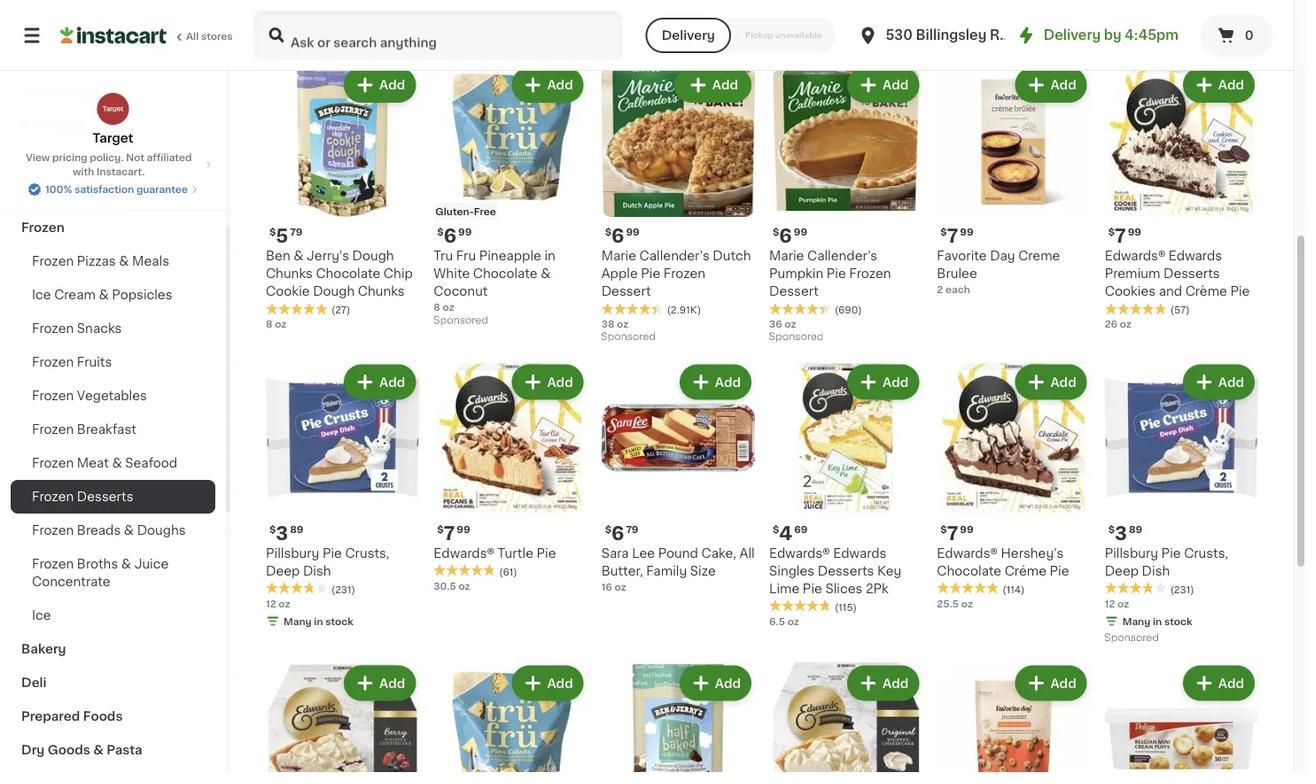 Task type: locate. For each thing, give the bounding box(es) containing it.
2 12 oz from the left
[[1105, 600, 1129, 609]]

1 vertical spatial edwards
[[833, 548, 887, 561]]

(115) down slices
[[835, 603, 857, 613]]

99 up the favorite
[[960, 228, 974, 238]]

6 up apple
[[612, 227, 624, 246]]

gluten-
[[435, 208, 474, 217]]

edwards up crème
[[1169, 251, 1222, 263]]

7 up the favorite
[[947, 227, 958, 246]]

all left stores
[[186, 31, 199, 41]]

chocolate down pineapple
[[473, 268, 538, 281]]

snacks down view
[[21, 188, 68, 200]]

frozen vegetables link
[[11, 379, 215, 413]]

2 horizontal spatial $ 6 99
[[773, 227, 807, 246]]

0 horizontal spatial 2
[[601, 38, 608, 48]]

4:45pm
[[1125, 29, 1179, 42]]

1 3 from the left
[[276, 525, 288, 543]]

edwards inside edwards® edwards singles desserts key lime pie slices 2pk
[[833, 548, 887, 561]]

1 horizontal spatial 8
[[434, 303, 440, 313]]

hershey's
[[1001, 548, 1064, 561]]

2 89 from the left
[[1129, 526, 1142, 535]]

cookies
[[1105, 286, 1156, 298]]

chunks down chip
[[358, 286, 405, 298]]

frozen up "cream"
[[32, 255, 74, 268]]

1 $ 6 99 from the left
[[773, 227, 807, 246]]

$ 7 99 up the favorite
[[941, 227, 974, 246]]

dry goods & pasta
[[21, 744, 142, 757]]

(2.91k)
[[499, 24, 533, 34], [667, 305, 701, 315]]

fl
[[962, 22, 969, 31]]

69
[[794, 526, 808, 535]]

2 marie from the left
[[601, 251, 636, 263]]

family
[[646, 566, 687, 578]]

edwards® inside edwards® edwards singles desserts key lime pie slices 2pk
[[769, 548, 830, 561]]

1 horizontal spatial stock
[[1164, 617, 1192, 627]]

seafood
[[70, 154, 124, 167], [125, 457, 177, 470]]

marie callender's pumpkin pie frozen dessert
[[769, 251, 891, 298]]

7
[[947, 227, 958, 246], [1115, 227, 1126, 246], [444, 525, 455, 543], [947, 525, 958, 543]]

2 vertical spatial desserts
[[818, 566, 874, 578]]

1 horizontal spatial pillsbury
[[1105, 548, 1158, 561]]

1 horizontal spatial 79
[[626, 526, 639, 535]]

white
[[434, 268, 470, 281]]

12 oz
[[266, 600, 290, 609], [1105, 600, 1129, 609]]

desserts inside "edwards® edwards premium desserts cookies and crème pie"
[[1164, 268, 1220, 281]]

0 vertical spatial (2.91k)
[[499, 24, 533, 34]]

favorite
[[937, 251, 987, 263]]

chocolate inside tru fru pineapple in white chocolate & coconut 8 oz
[[473, 268, 538, 281]]

seafood up 'with'
[[70, 154, 124, 167]]

dairy & eggs link
[[11, 76, 215, 110]]

0 horizontal spatial edwards
[[833, 548, 887, 561]]

0 vertical spatial seafood
[[70, 154, 124, 167]]

(690)
[[331, 24, 359, 34], [835, 305, 862, 315]]

0 horizontal spatial callender's
[[639, 251, 710, 263]]

1 horizontal spatial 38 oz
[[601, 320, 629, 329]]

frozen down frozen desserts
[[32, 525, 74, 537]]

79 inside $ 5 79
[[290, 228, 303, 238]]

1 pillsbury from the left
[[266, 548, 319, 561]]

0 vertical spatial desserts
[[1164, 268, 1220, 281]]

frozen desserts link
[[11, 480, 215, 514]]

produce link
[[11, 43, 215, 76]]

99 for edwards® turtle pie
[[457, 526, 470, 535]]

6 up 'tru'
[[444, 227, 456, 246]]

2 horizontal spatial desserts
[[1164, 268, 1220, 281]]

edwards® up 25.5 oz
[[937, 548, 998, 561]]

chocolate inside the ben & jerry's dough chunks chocolate chip cookie dough chunks
[[316, 268, 380, 281]]

1 horizontal spatial chunks
[[358, 286, 405, 298]]

None search field
[[253, 11, 623, 60]]

frozen up frozen desserts
[[32, 457, 74, 470]]

8 down cookie
[[266, 320, 273, 329]]

marie up apple
[[601, 251, 636, 263]]

service type group
[[646, 18, 836, 53]]

(115) left "530"
[[835, 24, 857, 34]]

frozen down the frozen fruits on the left top
[[32, 390, 74, 402]]

38 oz
[[434, 38, 461, 48], [601, 320, 629, 329]]

2 left each
[[937, 286, 943, 295]]

99 down gluten-free
[[458, 228, 472, 238]]

pie inside the marie callender's pumpkin pie frozen dessert
[[827, 268, 846, 281]]

& inside frozen broths & juice concentrate
[[121, 558, 131, 571]]

8 oz
[[266, 320, 287, 329]]

sponsored badge image
[[434, 317, 487, 327], [769, 333, 823, 343], [601, 333, 655, 343], [1105, 634, 1158, 644]]

seafood down frozen breakfast link at the bottom of page
[[125, 457, 177, 470]]

brulee
[[937, 268, 977, 281]]

ice up bakery on the left
[[32, 610, 51, 622]]

79 right 5
[[290, 228, 303, 238]]

snacks down ice cream & popsicles
[[77, 323, 122, 335]]

edwards® turtle pie
[[434, 548, 556, 561]]

1 horizontal spatial delivery
[[1044, 29, 1101, 42]]

2 dish from the left
[[1142, 566, 1170, 578]]

frozen
[[21, 222, 64, 234], [32, 255, 74, 268], [849, 268, 891, 281], [664, 268, 705, 281], [32, 323, 74, 335], [32, 356, 74, 369], [32, 390, 74, 402], [32, 424, 74, 436], [32, 457, 74, 470], [32, 491, 74, 503], [32, 525, 74, 537], [32, 558, 74, 571]]

1 12 oz from the left
[[266, 600, 290, 609]]

chocolate for jerry's
[[316, 268, 380, 281]]

0 horizontal spatial (114)
[[667, 24, 689, 34]]

frozen down frozen vegetables on the bottom left of page
[[32, 424, 74, 436]]

0 horizontal spatial many in stock
[[284, 617, 353, 627]]

1 horizontal spatial crusts,
[[1184, 548, 1229, 561]]

meat up 100%
[[21, 154, 54, 167]]

target
[[93, 132, 133, 144]]

& left juice
[[121, 558, 131, 571]]

1 horizontal spatial meat
[[77, 457, 109, 470]]

0 horizontal spatial crusts,
[[345, 548, 390, 561]]

0 horizontal spatial meat
[[21, 154, 54, 167]]

6 up sara
[[612, 525, 624, 543]]

0 vertical spatial (115)
[[835, 24, 857, 34]]

1 horizontal spatial in
[[545, 251, 556, 263]]

cream
[[54, 289, 96, 301]]

frozen for frozen vegetables
[[32, 390, 74, 402]]

$
[[269, 228, 276, 238], [773, 228, 779, 238], [437, 228, 444, 238], [605, 228, 612, 238], [941, 228, 947, 238], [1108, 228, 1115, 238], [269, 526, 276, 535], [773, 526, 779, 535], [437, 526, 444, 535], [605, 526, 612, 535], [941, 526, 947, 535], [1108, 526, 1115, 535]]

17.8 oz
[[1105, 22, 1137, 31]]

0 horizontal spatial (231)
[[331, 585, 355, 595]]

callender's left dutch
[[639, 251, 710, 263]]

delivery left by
[[1044, 29, 1101, 42]]

edwards® inside edwards® hershey's chocolate créme pie
[[937, 548, 998, 561]]

0 horizontal spatial chunks
[[266, 268, 313, 281]]

7 up edwards® hershey's chocolate créme pie
[[947, 525, 958, 543]]

0 vertical spatial 38 oz
[[434, 38, 461, 48]]

99 for favorite day creme brulee
[[960, 228, 974, 238]]

frozen for frozen desserts
[[32, 491, 74, 503]]

key
[[877, 566, 902, 578]]

1 horizontal spatial 12
[[1105, 600, 1115, 609]]

$ 6 99
[[773, 227, 807, 246], [437, 227, 472, 246], [605, 227, 640, 246]]

chocolate up 25.5 oz
[[937, 566, 1002, 578]]

desserts inside edwards® edwards singles desserts key lime pie slices 2pk
[[818, 566, 874, 578]]

7 up premium on the right top
[[1115, 227, 1126, 246]]

2 ice from the top
[[32, 610, 51, 622]]

$ 7 99 for favorite day creme brulee
[[941, 227, 974, 246]]

tru fru pineapple in white chocolate & coconut 8 oz
[[434, 251, 556, 313]]

1 horizontal spatial snacks
[[77, 323, 122, 335]]

frozen inside frozen broths & juice concentrate
[[32, 558, 74, 571]]

1 horizontal spatial many in stock
[[1123, 617, 1192, 627]]

2 stock from the left
[[1164, 617, 1192, 627]]

1 horizontal spatial marie
[[769, 251, 804, 263]]

8 down coconut
[[434, 303, 440, 313]]

marie for marie callender's pumpkin pie frozen dessert
[[769, 251, 804, 263]]

1 ice from the top
[[32, 289, 51, 301]]

2 many from the left
[[1123, 617, 1151, 627]]

1 horizontal spatial $ 3 89
[[1108, 525, 1142, 543]]

1 dessert from the left
[[769, 286, 819, 298]]

concentrate
[[32, 576, 110, 588]]

ice cream & popsicles
[[32, 289, 172, 301]]

38
[[434, 38, 447, 48], [601, 320, 615, 329]]

product group
[[266, 64, 419, 332], [434, 64, 587, 331], [601, 64, 755, 348], [769, 64, 923, 348], [937, 64, 1091, 297], [1105, 64, 1258, 332], [266, 362, 419, 633], [434, 362, 587, 594], [601, 362, 755, 595], [769, 362, 923, 629], [937, 362, 1091, 612], [1105, 362, 1258, 649], [266, 663, 419, 774], [434, 663, 587, 774], [601, 663, 755, 774], [769, 663, 923, 774], [937, 663, 1091, 774], [1105, 663, 1258, 774]]

7 up edwards® turtle pie at the bottom left of page
[[444, 525, 455, 543]]

chunks up cookie
[[266, 268, 313, 281]]

30.5 oz
[[434, 582, 470, 592]]

100% satisfaction guarantee button
[[28, 179, 198, 197]]

dough up (27) on the left of the page
[[313, 286, 355, 298]]

1 (115) from the top
[[835, 24, 857, 34]]

0 vertical spatial ice
[[32, 289, 51, 301]]

99
[[794, 228, 807, 238], [458, 228, 472, 238], [626, 228, 640, 238], [960, 228, 974, 238], [1128, 228, 1141, 238], [457, 526, 470, 535], [960, 526, 974, 535]]

$ 7 99 for edwards® turtle pie
[[437, 525, 470, 543]]

99 up premium on the right top
[[1128, 228, 1141, 238]]

1 vertical spatial 8
[[266, 320, 273, 329]]

frozen down frozen meat & seafood
[[32, 491, 74, 503]]

36 right delivery button
[[769, 38, 782, 48]]

2 left x
[[601, 38, 608, 48]]

frozen vegetables
[[32, 390, 147, 402]]

1 vertical spatial (115)
[[835, 603, 857, 613]]

ice for ice cream & popsicles
[[32, 289, 51, 301]]

oz
[[971, 22, 983, 31], [1126, 22, 1137, 31], [281, 38, 293, 48], [785, 38, 796, 48], [449, 38, 461, 48], [642, 38, 653, 48], [443, 303, 454, 313], [275, 320, 287, 329], [785, 320, 796, 329], [617, 320, 629, 329], [1120, 320, 1132, 329], [459, 582, 470, 592], [615, 583, 626, 593], [279, 600, 290, 609], [961, 600, 973, 609], [1118, 600, 1129, 609], [788, 617, 799, 627]]

delivery right 2.67 in the top left of the page
[[662, 29, 715, 42]]

day
[[990, 251, 1015, 263]]

1 12 from the left
[[266, 600, 276, 609]]

2 (231) from the left
[[1170, 585, 1194, 595]]

2 dessert from the left
[[601, 286, 651, 298]]

99 up edwards® turtle pie at the bottom left of page
[[457, 526, 470, 535]]

79 for 5
[[290, 228, 303, 238]]

desserts up crème
[[1164, 268, 1220, 281]]

0 horizontal spatial in
[[314, 617, 323, 627]]

pie inside edwards® edwards singles desserts key lime pie slices 2pk
[[803, 584, 822, 596]]

& inside tru fru pineapple in white chocolate & coconut 8 oz
[[541, 268, 551, 281]]

79 up lee
[[626, 526, 639, 535]]

sponsored badge image for marie callender's dutch apple pie frozen dessert
[[601, 333, 655, 343]]

(231)
[[331, 585, 355, 595], [1170, 585, 1194, 595]]

frozen right pumpkin
[[849, 268, 891, 281]]

1 vertical spatial chunks
[[358, 286, 405, 298]]

1 vertical spatial (114)
[[1003, 585, 1025, 595]]

edwards up key
[[833, 548, 887, 561]]

snacks
[[21, 188, 68, 200], [77, 323, 122, 335]]

many
[[284, 617, 312, 627], [1123, 617, 1151, 627]]

chocolate down jerry's on the left top of page
[[316, 268, 380, 281]]

1 horizontal spatial pillsbury pie crusts, deep dish
[[1105, 548, 1229, 578]]

frozen right apple
[[664, 268, 705, 281]]

sponsored badge image for pillsbury pie crusts, deep dish
[[1105, 634, 1158, 644]]

1 89 from the left
[[290, 526, 303, 535]]

edwards®
[[1105, 251, 1166, 263], [769, 548, 830, 561], [434, 548, 494, 561], [937, 548, 998, 561]]

2 callender's from the left
[[639, 251, 710, 263]]

marie for marie callender's dutch apple pie frozen dessert
[[601, 251, 636, 263]]

callender's inside "marie callender's dutch apple pie frozen dessert"
[[639, 251, 710, 263]]

edwards® up 30.5 oz
[[434, 548, 494, 561]]

delivery by 4:45pm link
[[1015, 25, 1179, 46]]

2 horizontal spatial in
[[1153, 617, 1162, 627]]

7 for edwards® hershey's chocolate créme pie
[[947, 525, 958, 543]]

dry
[[21, 744, 45, 757]]

$ 6 99 up pumpkin
[[773, 227, 807, 246]]

0 horizontal spatial marie
[[601, 251, 636, 263]]

& left meals
[[119, 255, 129, 268]]

36 right stores
[[266, 38, 279, 48]]

2 pillsbury pie crusts, deep dish from the left
[[1105, 548, 1229, 578]]

meat down frozen breakfast
[[77, 457, 109, 470]]

0 horizontal spatial $ 3 89
[[269, 525, 303, 543]]

instacart logo image
[[60, 25, 167, 46]]

pie
[[827, 268, 846, 281], [641, 268, 660, 281], [1231, 286, 1250, 298], [323, 548, 342, 561], [537, 548, 556, 561], [1162, 548, 1181, 561], [1050, 566, 1069, 578], [803, 584, 822, 596]]

1 dish from the left
[[303, 566, 331, 578]]

desserts down frozen meat & seafood
[[77, 491, 133, 503]]

2 (115) from the top
[[835, 603, 857, 613]]

1 horizontal spatial 89
[[1129, 526, 1142, 535]]

in
[[545, 251, 556, 263], [314, 617, 323, 627], [1153, 617, 1162, 627]]

0 vertical spatial chunks
[[266, 268, 313, 281]]

79 for 6
[[626, 526, 639, 535]]

chunks
[[266, 268, 313, 281], [358, 286, 405, 298]]

0 horizontal spatial dish
[[303, 566, 331, 578]]

0 horizontal spatial 89
[[290, 526, 303, 535]]

edwards® for edwards® edwards singles desserts key lime pie slices 2pk
[[769, 548, 830, 561]]

dessert down pumpkin
[[769, 286, 819, 298]]

1 vertical spatial 2
[[937, 286, 943, 295]]

1 horizontal spatial all
[[740, 548, 755, 561]]

1 horizontal spatial seafood
[[125, 457, 177, 470]]

5
[[276, 227, 288, 246]]

1 $ 3 89 from the left
[[269, 525, 303, 543]]

2.67
[[618, 38, 639, 48]]

all
[[186, 31, 199, 41], [740, 548, 755, 561]]

0 vertical spatial (690)
[[331, 24, 359, 34]]

0 vertical spatial 79
[[290, 228, 303, 238]]

Search field
[[255, 12, 621, 58]]

pie inside "marie callender's dutch apple pie frozen dessert"
[[641, 268, 660, 281]]

with
[[73, 167, 94, 177]]

frozen fruits link
[[11, 346, 215, 379]]

1 vertical spatial 38
[[601, 320, 615, 329]]

1 vertical spatial (690)
[[835, 305, 862, 315]]

1 vertical spatial meat
[[77, 457, 109, 470]]

1 vertical spatial 38 oz
[[601, 320, 629, 329]]

17.8 oz button
[[1105, 0, 1258, 34]]

1 horizontal spatial callender's
[[807, 251, 877, 263]]

2 $ 6 99 from the left
[[437, 227, 472, 246]]

dough up chip
[[352, 251, 394, 263]]

sara lee pound cake, all butter, family size 16 oz
[[601, 548, 755, 593]]

$ 7 99 up edwards® hershey's chocolate créme pie
[[941, 525, 974, 543]]

0 horizontal spatial delivery
[[662, 29, 715, 42]]

25.5 oz
[[937, 600, 973, 609]]

$ 7 99 up edwards® turtle pie at the bottom left of page
[[437, 525, 470, 543]]

all right cake,
[[740, 548, 755, 561]]

pillsbury pie crusts, deep dish
[[266, 548, 390, 578], [1105, 548, 1229, 578]]

1 horizontal spatial 2
[[937, 286, 943, 295]]

0 horizontal spatial $ 6 99
[[437, 227, 472, 246]]

marie callender's dutch apple pie frozen dessert
[[601, 251, 751, 298]]

99 up apple
[[626, 228, 640, 238]]

1 marie from the left
[[769, 251, 804, 263]]

1 vertical spatial ice
[[32, 610, 51, 622]]

1 horizontal spatial $ 6 99
[[605, 227, 640, 246]]

marie inside the marie callender's pumpkin pie frozen dessert
[[769, 251, 804, 263]]

79
[[290, 228, 303, 238], [626, 526, 639, 535]]

popsicles
[[112, 289, 172, 301]]

2 horizontal spatial chocolate
[[937, 566, 1002, 578]]

0 horizontal spatial stock
[[325, 617, 353, 627]]

99 up pumpkin
[[794, 228, 807, 238]]

0 horizontal spatial 3
[[276, 525, 288, 543]]

1 horizontal spatial (690)
[[835, 305, 862, 315]]

0 horizontal spatial many
[[284, 617, 312, 627]]

desserts up slices
[[818, 566, 874, 578]]

36 oz for (690)
[[266, 38, 293, 48]]

36 for (115)
[[769, 38, 782, 48]]

frozen up the frozen fruits on the left top
[[32, 323, 74, 335]]

(114)
[[667, 24, 689, 34], [1003, 585, 1025, 595]]

1 horizontal spatial (2.91k)
[[667, 305, 701, 315]]

6 up pumpkin
[[779, 227, 792, 246]]

edwards® for edwards® edwards premium desserts cookies and crème pie
[[1105, 251, 1166, 263]]

3 $ 6 99 from the left
[[605, 227, 640, 246]]

& down pineapple
[[541, 268, 551, 281]]

26
[[1105, 320, 1118, 329]]

add button
[[346, 69, 414, 101], [514, 69, 582, 101], [680, 69, 750, 101], [849, 69, 918, 101], [1017, 69, 1085, 101], [1185, 69, 1253, 101], [346, 367, 414, 399], [514, 367, 582, 399], [681, 367, 750, 399], [849, 367, 918, 399], [1017, 367, 1085, 399], [1185, 367, 1253, 399], [346, 668, 414, 700], [514, 668, 582, 700], [681, 668, 750, 700], [849, 668, 918, 700], [1017, 668, 1085, 700], [1185, 668, 1253, 700]]

edwards® inside "edwards® edwards premium desserts cookies and crème pie"
[[1105, 251, 1166, 263]]

99 up edwards® hershey's chocolate créme pie
[[960, 526, 974, 535]]

edwards® up premium on the right top
[[1105, 251, 1166, 263]]

1 horizontal spatial edwards
[[1169, 251, 1222, 263]]

0 horizontal spatial 8
[[266, 320, 273, 329]]

99 for marie callender's dutch apple pie frozen dessert
[[626, 228, 640, 238]]

pie inside edwards® hershey's chocolate créme pie
[[1050, 566, 1069, 578]]

frozen for frozen
[[21, 222, 64, 234]]

0 horizontal spatial 79
[[290, 228, 303, 238]]

edwards inside "edwards® edwards premium desserts cookies and crème pie"
[[1169, 251, 1222, 263]]

2 $ 3 89 from the left
[[1108, 525, 1142, 543]]

frozen for frozen breakfast
[[32, 424, 74, 436]]

0 horizontal spatial dessert
[[601, 286, 651, 298]]

edwards® up singles on the bottom right of page
[[769, 548, 830, 561]]

0 vertical spatial 8
[[434, 303, 440, 313]]

delivery inside delivery button
[[662, 29, 715, 42]]

product group containing 4
[[769, 362, 923, 629]]

1 horizontal spatial desserts
[[818, 566, 874, 578]]

1 vertical spatial all
[[740, 548, 755, 561]]

1 callender's from the left
[[807, 251, 877, 263]]

1 horizontal spatial 12 oz
[[1105, 600, 1129, 609]]

$ 6 99 up 'tru'
[[437, 227, 472, 246]]

0 vertical spatial snacks
[[21, 188, 68, 200]]

each
[[946, 286, 970, 295]]

0 vertical spatial (114)
[[667, 24, 689, 34]]

frozen down 100%
[[21, 222, 64, 234]]

0 vertical spatial 38
[[434, 38, 447, 48]]

$ 6 99 for tru fru pineapple in white chocolate & coconut
[[437, 227, 472, 246]]

ice left "cream"
[[32, 289, 51, 301]]

pie inside "edwards® edwards premium desserts cookies and crème pie"
[[1231, 286, 1250, 298]]

1 horizontal spatial dish
[[1142, 566, 1170, 578]]

fru
[[456, 251, 476, 263]]

0 horizontal spatial all
[[186, 31, 199, 41]]

0 vertical spatial edwards
[[1169, 251, 1222, 263]]

frozen for frozen snacks
[[32, 323, 74, 335]]

$ inside $ 6 79
[[605, 526, 612, 535]]

0 horizontal spatial desserts
[[77, 491, 133, 503]]

1 horizontal spatial dessert
[[769, 286, 819, 298]]

frozen meat & seafood
[[32, 457, 177, 470]]

marie inside "marie callender's dutch apple pie frozen dessert"
[[601, 251, 636, 263]]

callender's up pumpkin
[[807, 251, 877, 263]]

marie up pumpkin
[[769, 251, 804, 263]]

policy.
[[90, 153, 124, 163]]

36 oz
[[266, 38, 293, 48], [769, 38, 796, 48], [769, 320, 796, 329]]

& right ben
[[294, 251, 304, 263]]

$ 7 99 up premium on the right top
[[1108, 227, 1141, 246]]

many in stock
[[284, 617, 353, 627], [1123, 617, 1192, 627]]

dry goods & pasta link
[[11, 734, 215, 767]]

99 for edwards® edwards premium desserts cookies and crème pie
[[1128, 228, 1141, 238]]

1 horizontal spatial many
[[1123, 617, 1151, 627]]

1 horizontal spatial 38
[[601, 320, 615, 329]]

callender's
[[807, 251, 877, 263], [639, 251, 710, 263]]

frozen down frozen snacks
[[32, 356, 74, 369]]

pound
[[658, 548, 698, 561]]

$ 6 99 up apple
[[605, 227, 640, 246]]

callender's inside the marie callender's pumpkin pie frozen dessert
[[807, 251, 877, 263]]

$ inside $ 4 69
[[773, 526, 779, 535]]

1 horizontal spatial chocolate
[[473, 268, 538, 281]]

delivery inside delivery by 4:45pm link
[[1044, 29, 1101, 42]]

pizzas
[[77, 255, 116, 268]]

produce
[[21, 53, 75, 66]]

79 inside $ 6 79
[[626, 526, 639, 535]]

0 horizontal spatial pillsbury
[[266, 548, 319, 561]]

desserts for 4
[[818, 566, 874, 578]]

frozen up the "concentrate"
[[32, 558, 74, 571]]

$ 6 79
[[605, 525, 639, 543]]

0 horizontal spatial deep
[[266, 566, 300, 578]]

dessert down apple
[[601, 286, 651, 298]]

1 vertical spatial desserts
[[77, 491, 133, 503]]



Task type: describe. For each thing, give the bounding box(es) containing it.
and
[[1159, 286, 1182, 298]]

30.5
[[434, 582, 456, 592]]

0 vertical spatial 2
[[601, 38, 608, 48]]

frozen broths & juice concentrate link
[[11, 548, 215, 599]]

target logo image
[[96, 92, 130, 126]]

6.84 fl oz button
[[937, 0, 1091, 34]]

chocolate inside edwards® hershey's chocolate créme pie
[[937, 566, 1002, 578]]

meals
[[132, 255, 169, 268]]

chocolate for pineapple
[[473, 268, 538, 281]]

frozen fruits
[[32, 356, 112, 369]]

frozen link
[[11, 211, 215, 245]]

7 for edwards® turtle pie
[[444, 525, 455, 543]]

sponsored badge image for tru fru pineapple in white chocolate & coconut
[[434, 317, 487, 327]]

chip
[[384, 268, 413, 281]]

callender's for frozen
[[807, 251, 877, 263]]

snacks & candy link
[[11, 177, 215, 211]]

edwards® edwards premium desserts cookies and crème pie
[[1105, 251, 1250, 298]]

beverages
[[21, 121, 89, 133]]

free
[[474, 208, 496, 217]]

crème
[[1185, 286, 1227, 298]]

36 for (690)
[[266, 38, 279, 48]]

36 down pumpkin
[[769, 320, 782, 329]]

ice link
[[11, 599, 215, 633]]

eggs
[[72, 87, 104, 99]]

2 crusts, from the left
[[1184, 548, 1229, 561]]

dutch
[[713, 251, 751, 263]]

by
[[1104, 29, 1122, 42]]

edwards® for edwards® hershey's chocolate créme pie
[[937, 548, 998, 561]]

edwards for 4
[[833, 548, 887, 561]]

1 deep from the left
[[266, 566, 300, 578]]

frozen pizzas & meals link
[[11, 245, 215, 278]]

530 billingsley road
[[886, 29, 1026, 42]]

2 many in stock from the left
[[1123, 617, 1192, 627]]

$ inside $ 5 79
[[269, 228, 276, 238]]

1 many from the left
[[284, 617, 312, 627]]

frozen pizzas & meals
[[32, 255, 169, 268]]

desserts for 7
[[1164, 268, 1220, 281]]

$ 7 99 for edwards® edwards premium desserts cookies and crème pie
[[1108, 227, 1141, 246]]

0 horizontal spatial (2.91k)
[[499, 24, 533, 34]]

oz inside tru fru pineapple in white chocolate & coconut 8 oz
[[443, 303, 454, 313]]

prepared foods link
[[11, 700, 215, 734]]

delivery by 4:45pm
[[1044, 29, 1179, 42]]

frozen breads & doughs link
[[11, 514, 215, 548]]

0 button
[[1200, 14, 1273, 57]]

sara
[[601, 548, 629, 561]]

frozen for frozen broths & juice concentrate
[[32, 558, 74, 571]]

6.84 fl oz
[[937, 22, 983, 31]]

0 horizontal spatial (690)
[[331, 24, 359, 34]]

1 many in stock from the left
[[284, 617, 353, 627]]

$ 6 99 for marie callender's pumpkin pie frozen dessert
[[773, 227, 807, 246]]

2 12 from the left
[[1105, 600, 1115, 609]]

2 inside favorite day creme brulee 2 each
[[937, 286, 943, 295]]

7 for favorite day creme brulee
[[947, 227, 958, 246]]

view
[[26, 153, 50, 163]]

2 pillsbury from the left
[[1105, 548, 1158, 561]]

edwards® for edwards® turtle pie
[[434, 548, 494, 561]]

in inside tru fru pineapple in white chocolate & coconut 8 oz
[[545, 251, 556, 263]]

$ 4 69
[[773, 525, 808, 543]]

1 vertical spatial (2.91k)
[[667, 305, 701, 315]]

dairy & eggs
[[21, 87, 104, 99]]

ice cream & popsicles link
[[11, 278, 215, 312]]

& right view
[[57, 154, 67, 167]]

6 for marie callender's pumpkin pie frozen dessert
[[779, 227, 792, 246]]

edwards® edwards singles desserts key lime pie slices 2pk
[[769, 548, 902, 596]]

prepared
[[21, 711, 80, 723]]

99 for tru fru pineapple in white chocolate & coconut
[[458, 228, 472, 238]]

0 vertical spatial dough
[[352, 251, 394, 263]]

product group containing 5
[[266, 64, 419, 332]]

frozen for frozen fruits
[[32, 356, 74, 369]]

2 x 2.67 oz
[[601, 38, 653, 48]]

delivery for delivery
[[662, 29, 715, 42]]

& right "cream"
[[99, 289, 109, 301]]

tru
[[434, 251, 453, 263]]

25.5
[[937, 600, 959, 609]]

1 stock from the left
[[325, 617, 353, 627]]

6 for marie callender's dutch apple pie frozen dessert
[[612, 227, 624, 246]]

1 crusts, from the left
[[345, 548, 390, 561]]

all stores link
[[60, 11, 234, 60]]

0 vertical spatial all
[[186, 31, 199, 41]]

frozen breakfast
[[32, 424, 136, 436]]

candy
[[84, 188, 126, 200]]

0 vertical spatial meat
[[21, 154, 54, 167]]

frozen breakfast link
[[11, 413, 215, 447]]

all stores
[[186, 31, 233, 41]]

6 for sara lee pound cake, all butter, family size
[[612, 525, 624, 543]]

road
[[990, 29, 1026, 42]]

100% satisfaction guarantee
[[45, 185, 188, 195]]

target link
[[93, 92, 133, 147]]

lime
[[769, 584, 800, 596]]

creme
[[1018, 251, 1060, 263]]

premium
[[1105, 268, 1160, 281]]

frozen snacks
[[32, 323, 122, 335]]

frozen for frozen meat & seafood
[[32, 457, 74, 470]]

530
[[886, 29, 913, 42]]

affiliated
[[147, 153, 192, 163]]

breads
[[77, 525, 121, 537]]

cookie
[[266, 286, 310, 298]]

0 horizontal spatial 38
[[434, 38, 447, 48]]

instacart.
[[97, 167, 145, 177]]

100%
[[45, 185, 72, 195]]

1 vertical spatial dough
[[313, 286, 355, 298]]

$ 6 99 for marie callender's dutch apple pie frozen dessert
[[605, 227, 640, 246]]

size
[[690, 566, 716, 578]]

& left pasta
[[93, 744, 104, 757]]

pineapple
[[479, 251, 541, 263]]

frozen breads & doughs
[[32, 525, 186, 537]]

dessert inside "marie callender's dutch apple pie frozen dessert"
[[601, 286, 651, 298]]

delivery for delivery by 4:45pm
[[1044, 29, 1101, 42]]

prepared foods
[[21, 711, 123, 723]]

& inside the ben & jerry's dough chunks chocolate chip cookie dough chunks
[[294, 251, 304, 263]]

6 for tru fru pineapple in white chocolate & coconut
[[444, 227, 456, 246]]

ben
[[266, 251, 290, 263]]

frozen inside the marie callender's pumpkin pie frozen dessert
[[849, 268, 891, 281]]

sponsored badge image for marie callender's pumpkin pie frozen dessert
[[769, 333, 823, 343]]

deli link
[[11, 666, 215, 700]]

turtle
[[498, 548, 533, 561]]

7 for edwards® edwards premium desserts cookies and crème pie
[[1115, 227, 1126, 246]]

slices
[[825, 584, 863, 596]]

frozen for frozen breads & doughs
[[32, 525, 74, 537]]

créme
[[1005, 566, 1047, 578]]

1 pillsbury pie crusts, deep dish from the left
[[266, 548, 390, 578]]

530 billingsley road button
[[858, 11, 1026, 60]]

goods
[[48, 744, 90, 757]]

0 horizontal spatial snacks
[[21, 188, 68, 200]]

0
[[1245, 29, 1254, 42]]

dessert inside the marie callender's pumpkin pie frozen dessert
[[769, 286, 819, 298]]

99 for edwards® hershey's chocolate créme pie
[[960, 526, 974, 535]]

frozen inside "marie callender's dutch apple pie frozen dessert"
[[664, 268, 705, 281]]

oz inside sara lee pound cake, all butter, family size 16 oz
[[615, 583, 626, 593]]

bakery
[[21, 643, 66, 656]]

stores
[[201, 31, 233, 41]]

2 3 from the left
[[1115, 525, 1127, 543]]

1 vertical spatial snacks
[[77, 323, 122, 335]]

not
[[126, 153, 144, 163]]

& right breads
[[124, 525, 134, 537]]

8 inside tru fru pineapple in white chocolate & coconut 8 oz
[[434, 303, 440, 313]]

1 (231) from the left
[[331, 585, 355, 595]]

favorite day creme brulee 2 each
[[937, 251, 1060, 295]]

& down frozen breakfast link at the bottom of page
[[112, 457, 122, 470]]

8 inside product group
[[266, 320, 273, 329]]

guarantee
[[136, 185, 188, 195]]

pumpkin
[[769, 268, 824, 281]]

snacks & candy
[[21, 188, 126, 200]]

view pricing policy. not affiliated with instacart.
[[26, 153, 192, 177]]

billingsley
[[916, 29, 987, 42]]

frozen for frozen pizzas & meals
[[32, 255, 74, 268]]

all inside sara lee pound cake, all butter, family size 16 oz
[[740, 548, 755, 561]]

2 deep from the left
[[1105, 566, 1139, 578]]

ice for ice
[[32, 610, 51, 622]]

callender's for pie
[[639, 251, 710, 263]]

edwards for 7
[[1169, 251, 1222, 263]]

1 vertical spatial seafood
[[125, 457, 177, 470]]

& down 'with'
[[71, 188, 81, 200]]

& left eggs
[[59, 87, 69, 99]]

36 oz for (115)
[[769, 38, 796, 48]]

99 for marie callender's pumpkin pie frozen dessert
[[794, 228, 807, 238]]

juice
[[134, 558, 169, 571]]

1 horizontal spatial (114)
[[1003, 585, 1025, 595]]

$ 7 99 for edwards® hershey's chocolate créme pie
[[941, 525, 974, 543]]

edwards® hershey's chocolate créme pie
[[937, 548, 1069, 578]]

vegetables
[[77, 390, 147, 402]]

view pricing policy. not affiliated with instacart. link
[[14, 151, 212, 179]]

16
[[601, 583, 612, 593]]

singles
[[769, 566, 815, 578]]



Task type: vqa. For each thing, say whether or not it's contained in the screenshot.


